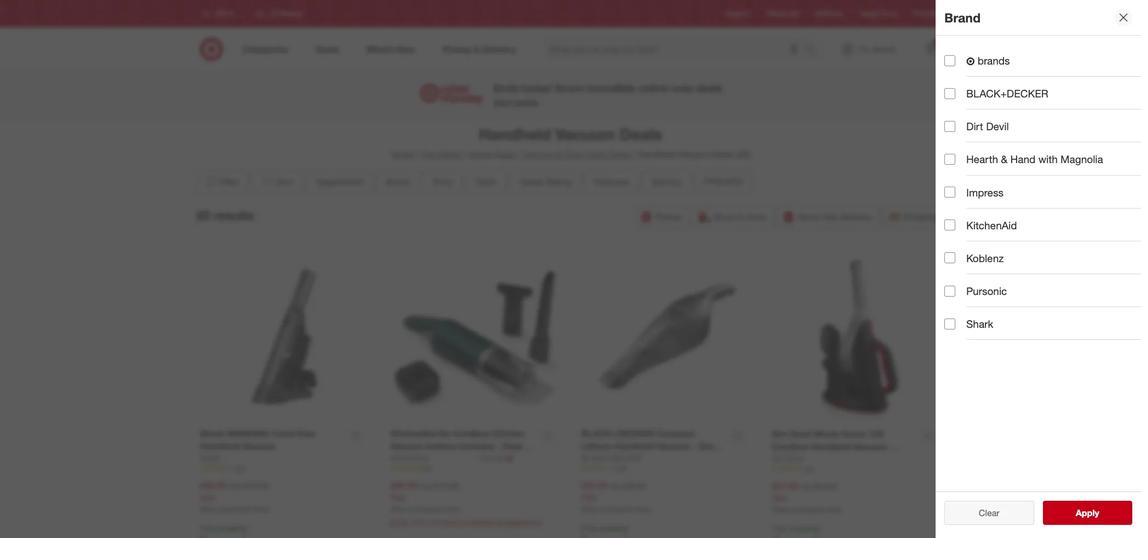 Task type: describe. For each thing, give the bounding box(es) containing it.
only at ¬
[[479, 453, 513, 464]]

reg inside $99.99 reg $129.99 sale when purchased online extra 15% off select cookware & appliances
[[419, 481, 430, 491]]

off
[[428, 519, 437, 528]]

results
[[213, 208, 254, 223]]

4 / from the left
[[633, 149, 636, 160]]

$129.99 for $99.99 reg $129.99 sale when purchased online
[[242, 481, 269, 491]]

price
[[432, 176, 452, 187]]

guest
[[520, 176, 543, 187]]

shipping button
[[883, 205, 945, 229]]

purchased for $99.99
[[219, 506, 250, 514]]

when for $29.99
[[581, 506, 598, 514]]

hand™
[[399, 453, 426, 464]]

handheld inside black+decker compact lithium handheld vacuum - gray hnvc220bcz01
[[615, 441, 655, 452]]

select
[[439, 519, 460, 528]]

price button
[[423, 170, 462, 194]]

reg for $54.99
[[800, 482, 812, 491]]

What can we help you find? suggestions appear below search field
[[543, 37, 810, 61]]

BLACK+DECKER checkbox
[[945, 88, 956, 99]]

cyber monday target deals image
[[419, 81, 485, 107]]

redcard
[[816, 10, 843, 18]]

$29.99
[[581, 480, 608, 491]]

Impress checkbox
[[945, 187, 956, 198]]

top
[[422, 149, 436, 160]]

brands
[[978, 54, 1010, 67]]

vacuum up by
[[678, 149, 709, 160]]

2 link
[[919, 37, 943, 61]]

0 horizontal spatial dirt devil
[[772, 454, 803, 463]]

shark for the shark link
[[200, 453, 220, 463]]

included
[[459, 441, 494, 452]]

target link
[[391, 149, 415, 160]]

shop
[[714, 211, 734, 222]]

devil inside the brand dialog
[[986, 120, 1009, 133]]

20
[[196, 208, 210, 223]]

reg for $29.99
[[610, 481, 621, 491]]

sort button
[[251, 170, 302, 194]]

compact
[[656, 428, 694, 439]]

handheld inside 'dirt devil whole home 12v cordless handheld vacuum - bd40200'
[[812, 441, 851, 452]]

shark inside the brand dialog
[[967, 318, 994, 330]]

start
[[494, 98, 512, 107]]

kitchenaid link
[[391, 453, 477, 464]]

$54.99 reg $64.99 sale when purchased online
[[772, 481, 842, 515]]

weekly ad link
[[768, 9, 799, 18]]

circle
[[880, 10, 897, 18]]

purchased for $54.99
[[791, 507, 822, 515]]

home inside handheld vacuum deals target / top deals / home deals / vacuum & floor care deals / handheld vacuum deals (20)
[[468, 149, 491, 160]]

clear button
[[945, 501, 1034, 525]]

redcard link
[[816, 9, 843, 18]]

shark link
[[200, 453, 220, 464]]

vacuum & floor care deals link
[[523, 149, 630, 160]]

dirt inside the brand dialog
[[967, 120, 983, 133]]

sort
[[276, 176, 293, 187]]

free shipping * for $29.99
[[581, 524, 631, 533]]

12v
[[869, 429, 884, 440]]

(20)
[[736, 149, 751, 160]]

purchased for $29.99
[[600, 506, 632, 514]]

battery
[[426, 441, 456, 452]]

$129.99 for $99.99 reg $129.99 sale when purchased online extra 15% off select cookware & appliances
[[432, 481, 460, 491]]

dirt devil whole home 12v cordless handheld vacuum - bd40200 link
[[772, 428, 916, 465]]

cord-
[[273, 428, 297, 439]]

when inside $99.99 reg $129.99 sale when purchased online extra 15% off select cookware & appliances
[[391, 506, 408, 514]]

brand button
[[377, 170, 419, 194]]

hand
[[1011, 153, 1036, 166]]

dirt devil link
[[772, 453, 803, 464]]

716 link
[[581, 464, 750, 473]]

vacuum inside black+decker compact lithium handheld vacuum - gray hnvc220bcz01
[[657, 441, 690, 452]]

same day delivery button
[[777, 205, 879, 229]]

day
[[823, 211, 838, 222]]

& inside $99.99 reg $129.99 sale when purchased online extra 15% off select cookware & appliances
[[498, 519, 502, 528]]

same
[[798, 211, 820, 222]]

2
[[936, 39, 939, 45]]

shark for shark wandvac cord-free handheld vacuum
[[200, 428, 225, 439]]

$54.99
[[772, 481, 798, 492]]

brand inside dialog
[[945, 10, 981, 25]]

filter
[[219, 176, 239, 187]]

$99.99 reg $129.99 sale when purchased online extra 15% off select cookware & appliances
[[391, 480, 542, 528]]

weekly ad
[[768, 10, 799, 18]]

pickup
[[655, 211, 682, 222]]

94 link
[[391, 464, 559, 473]]

ad
[[791, 10, 799, 18]]

* for $54.99
[[819, 525, 821, 534]]

66
[[806, 465, 813, 473]]

vacuum up vacuum & floor care deals link
[[555, 124, 615, 144]]

magnolia inside the brand dialog
[[1061, 153, 1103, 166]]

deals left (20)
[[712, 149, 734, 160]]

stores
[[929, 10, 948, 18]]

570 link
[[200, 464, 369, 473]]

cordless inside 'dirt devil whole home 12v cordless handheld vacuum - bd40200'
[[772, 441, 809, 452]]

black+decker inside the brand dialog
[[967, 87, 1049, 100]]

sold
[[652, 176, 670, 187]]

rating
[[546, 176, 571, 187]]

dirt devil whole home 12v cordless handheld vacuum - bd40200
[[772, 429, 893, 465]]

none checkbox inside the brand dialog
[[945, 55, 956, 66]]

$99.99 reg $129.99 sale when purchased online
[[200, 480, 270, 514]]

66 link
[[772, 464, 941, 474]]

handheld vacuum deals target / top deals / home deals / vacuum & floor care deals / handheld vacuum deals (20)
[[391, 124, 751, 160]]

sale inside $99.99 reg $129.99 sale when purchased online extra 15% off select cookware & appliances
[[391, 493, 406, 502]]

shipping for $29.99
[[599, 524, 628, 533]]

shark wandvac cord-free handheld vacuum link
[[200, 428, 343, 453]]

hearth inside kitchenaid go cordless kitchen vacuum battery included - hearth & hand™ with magnolia
[[503, 441, 531, 452]]

Koblenz checkbox
[[945, 253, 956, 264]]

devil for dirt devil link
[[787, 454, 803, 463]]

go
[[439, 428, 451, 439]]

hearth inside the brand dialog
[[967, 153, 998, 166]]

black+decker compact lithium handheld vacuum - gray hnvc220bcz01 link
[[581, 428, 724, 464]]

guest rating button
[[510, 170, 580, 194]]

deals down online-
[[620, 124, 662, 144]]

dirt devil inside the brand dialog
[[967, 120, 1009, 133]]

same day delivery
[[798, 211, 872, 222]]

shop in store button
[[693, 205, 773, 229]]

clear
[[979, 508, 1000, 519]]

hearth & hand with magnolia
[[967, 153, 1103, 166]]

filter button
[[196, 170, 247, 194]]

featured button
[[585, 170, 638, 194]]

magnolia inside kitchenaid go cordless kitchen vacuum battery included - hearth & hand™ with magnolia
[[449, 453, 487, 464]]

find
[[914, 10, 927, 18]]

find stores link
[[914, 9, 948, 18]]

sale for $54.99
[[772, 493, 787, 503]]

$99.99 for $99.99 reg $129.99 sale when purchased online extra 15% off select cookware & appliances
[[391, 480, 417, 491]]

kitchenaid for kitchenaid go cordless kitchen vacuum battery included - hearth & hand™ with magnolia
[[391, 428, 436, 439]]

score
[[555, 82, 584, 94]]

& inside kitchenaid go cordless kitchen vacuum battery included - hearth & hand™ with magnolia
[[391, 453, 397, 464]]

with inside the brand dialog
[[1039, 153, 1058, 166]]

deals
[[696, 82, 723, 94]]

home inside 'dirt devil whole home 12v cordless handheld vacuum - bd40200'
[[842, 429, 866, 440]]

target circle
[[860, 10, 897, 18]]

shipping for $99.99
[[217, 524, 247, 533]]

when for $99.99
[[200, 506, 217, 514]]



Task type: locate. For each thing, give the bounding box(es) containing it.
featured
[[594, 176, 629, 187]]

* for $29.99
[[628, 524, 631, 533]]

3 / from the left
[[518, 149, 521, 160]]

color
[[475, 176, 497, 187]]

0 vertical spatial ¬
[[967, 55, 975, 68]]

dirt
[[967, 120, 983, 133], [772, 429, 788, 440], [772, 454, 785, 463]]

black+decker up 716
[[581, 453, 642, 463]]

reg for $99.99
[[228, 481, 240, 491]]

20 results
[[196, 208, 254, 223]]

online for $54.99
[[824, 507, 842, 515]]

when for $54.99
[[772, 507, 789, 515]]

at
[[497, 453, 504, 463]]

& left hand™
[[391, 453, 397, 464]]

1 horizontal spatial dirt devil
[[967, 120, 1009, 133]]

dirt right dirt devil checkbox
[[967, 120, 983, 133]]

- up the 66 link
[[889, 441, 893, 452]]

2 vertical spatial shark
[[200, 453, 220, 463]]

1 vertical spatial black+decker
[[581, 428, 654, 439]]

shark up the shark link
[[200, 428, 225, 439]]

- left gray in the right bottom of the page
[[693, 441, 696, 452]]

reg down 716
[[610, 481, 621, 491]]

1 vertical spatial dirt
[[772, 429, 788, 440]]

1 vertical spatial magnolia
[[449, 453, 487, 464]]

1 horizontal spatial with
[[1039, 153, 1058, 166]]

$99.99
[[200, 480, 226, 491], [391, 480, 417, 491]]

cookware
[[462, 519, 495, 528]]

with inside kitchenaid go cordless kitchen vacuum battery included - hearth & hand™ with magnolia
[[429, 453, 446, 464]]

handheld up the shark link
[[200, 441, 240, 452]]

shark up $99.99 reg $129.99 sale when purchased online
[[200, 453, 220, 463]]

whole
[[813, 429, 839, 440]]

- inside kitchenaid go cordless kitchen vacuum battery included - hearth & hand™ with magnolia
[[497, 441, 500, 452]]

0 horizontal spatial free shipping *
[[200, 524, 249, 533]]

0 vertical spatial target
[[860, 10, 878, 18]]

0 vertical spatial shark
[[967, 318, 994, 330]]

handheld up home deals link at left top
[[479, 124, 551, 144]]

target inside target circle link
[[860, 10, 878, 18]]

cordless up included
[[453, 428, 490, 439]]

devil for dirt devil whole home 12v cordless handheld vacuum - bd40200 link
[[790, 429, 811, 440]]

2 vertical spatial devil
[[787, 454, 803, 463]]

dirt up $54.99
[[772, 454, 785, 463]]

0 horizontal spatial shipping
[[217, 524, 247, 533]]

1 vertical spatial hearth
[[503, 441, 531, 452]]

1 vertical spatial shark
[[200, 428, 225, 439]]

&
[[557, 149, 562, 160], [1001, 153, 1008, 166], [391, 453, 397, 464], [498, 519, 502, 528]]

hearth right hearth & hand with magnolia "option"
[[967, 153, 998, 166]]

free inside shark wandvac cord-free handheld vacuum
[[297, 428, 316, 439]]

online inside $29.99 reg $39.99 sale when purchased online
[[633, 506, 651, 514]]

$99.99 inside $99.99 reg $129.99 sale when purchased online extra 15% off select cookware & appliances
[[391, 480, 417, 491]]

$39.99
[[623, 481, 646, 491]]

kitchenaid inside the brand dialog
[[967, 219, 1017, 232]]

free down $99.99 reg $129.99 sale when purchased online
[[200, 524, 215, 533]]

shark right shark checkbox in the bottom right of the page
[[967, 318, 994, 330]]

sold by
[[652, 176, 681, 187]]

vacuum down 12v
[[854, 441, 887, 452]]

deals right top
[[438, 149, 460, 160]]

sale inside $99.99 reg $129.99 sale when purchased online
[[200, 493, 215, 502]]

0 horizontal spatial target
[[391, 149, 415, 160]]

kitchenaid go cordless kitchen vacuum battery included - hearth & hand™ with magnolia image
[[391, 253, 559, 422], [391, 253, 559, 422]]

& left floor on the top of page
[[557, 149, 562, 160]]

handheld up sold at the right of the page
[[638, 149, 676, 160]]

purchased down $39.99
[[600, 506, 632, 514]]

/ left top
[[417, 149, 420, 160]]

free down $54.99 reg $64.99 sale when purchased online on the bottom of page
[[772, 525, 787, 534]]

handheld inside shark wandvac cord-free handheld vacuum
[[200, 441, 240, 452]]

home up color button
[[468, 149, 491, 160]]

floor
[[565, 149, 585, 160]]

Shark checkbox
[[945, 319, 956, 330]]

0 horizontal spatial hearth
[[503, 441, 531, 452]]

1 vertical spatial with
[[429, 453, 446, 464]]

store
[[746, 211, 766, 222]]

guest rating
[[520, 176, 571, 187]]

free
[[297, 428, 316, 439], [200, 524, 215, 533], [581, 524, 597, 533], [772, 525, 787, 534]]

2 $129.99 from the left
[[432, 481, 460, 491]]

delivery
[[840, 211, 872, 222]]

0 vertical spatial with
[[1039, 153, 1058, 166]]

kitchenaid
[[967, 219, 1017, 232], [391, 428, 436, 439], [391, 453, 428, 463]]

$99.99 down the shark link
[[200, 480, 226, 491]]

& right cookware
[[498, 519, 502, 528]]

sale for $99.99
[[200, 493, 215, 502]]

when down $54.99
[[772, 507, 789, 515]]

0 horizontal spatial home
[[468, 149, 491, 160]]

sale
[[200, 493, 215, 502], [391, 493, 406, 502], [581, 493, 596, 502], [772, 493, 787, 503]]

devil left the whole
[[790, 429, 811, 440]]

Pursonic checkbox
[[945, 286, 956, 297]]

free for black+decker compact lithium handheld vacuum - gray hnvc220bcz01
[[581, 524, 597, 533]]

shipping down $99.99 reg $129.99 sale when purchased online
[[217, 524, 247, 533]]

reg
[[228, 481, 240, 491], [419, 481, 430, 491], [610, 481, 621, 491], [800, 482, 812, 491]]

kitchenaid for the kitchenaid link
[[391, 453, 428, 463]]

gray
[[699, 441, 718, 452]]

apply button
[[1043, 501, 1133, 525]]

15%
[[410, 519, 426, 528]]

$129.99 inside $99.99 reg $129.99 sale when purchased online extra 15% off select cookware & appliances
[[432, 481, 460, 491]]

when down $29.99 on the right of page
[[581, 506, 598, 514]]

& left hand
[[1001, 153, 1008, 166]]

handheld down the whole
[[812, 441, 851, 452]]

online down the $64.99
[[824, 507, 842, 515]]

$99.99 down hand™
[[391, 480, 417, 491]]

1 vertical spatial home
[[842, 429, 866, 440]]

0 horizontal spatial $99.99
[[200, 480, 226, 491]]

hearth down kitchen
[[503, 441, 531, 452]]

koblenz
[[967, 252, 1004, 265]]

$129.99 inside $99.99 reg $129.99 sale when purchased online
[[242, 481, 269, 491]]

target inside handheld vacuum deals target / top deals / home deals / vacuum & floor care deals / handheld vacuum deals (20)
[[391, 149, 415, 160]]

fpo/apo button
[[695, 170, 752, 194]]

top deals link
[[422, 149, 460, 160]]

dirt inside 'dirt devil whole home 12v cordless handheld vacuum - bd40200'
[[772, 429, 788, 440]]

0 horizontal spatial -
[[497, 441, 500, 452]]

dirt for dirt devil link
[[772, 454, 785, 463]]

$29.99 reg $39.99 sale when purchased online
[[581, 480, 651, 514]]

extra
[[391, 519, 408, 528]]

free for shark wandvac cord-free handheld vacuum
[[200, 524, 215, 533]]

purchased inside $99.99 reg $129.99 sale when purchased online
[[219, 506, 250, 514]]

black+decker for black+decker link
[[581, 453, 642, 463]]

bd40200
[[772, 454, 809, 465]]

when down the shark link
[[200, 506, 217, 514]]

1 vertical spatial target
[[391, 149, 415, 160]]

& inside the brand dialog
[[1001, 153, 1008, 166]]

shipping
[[904, 211, 938, 222]]

kitchenaid up the koblenz
[[967, 219, 1017, 232]]

1 horizontal spatial hearth
[[967, 153, 998, 166]]

1 / from the left
[[417, 149, 420, 160]]

target
[[860, 10, 878, 18], [391, 149, 415, 160]]

1 vertical spatial brand
[[386, 176, 409, 187]]

black+decker up lithium
[[581, 428, 654, 439]]

when inside $99.99 reg $129.99 sale when purchased online
[[200, 506, 217, 514]]

reg inside $99.99 reg $129.99 sale when purchased online
[[228, 481, 240, 491]]

- inside 'dirt devil whole home 12v cordless handheld vacuum - bd40200'
[[889, 441, 893, 452]]

hnvc220bcz01
[[581, 453, 649, 464]]

registry
[[726, 10, 750, 18]]

devil inside 'dirt devil whole home 12v cordless handheld vacuum - bd40200'
[[790, 429, 811, 440]]

vacuum down compact
[[657, 441, 690, 452]]

shark wandvac cord-free handheld vacuum image
[[200, 253, 369, 422], [200, 253, 369, 422]]

online
[[252, 506, 270, 514], [443, 506, 460, 514], [633, 506, 651, 514], [824, 507, 842, 515]]

vacuum up hand™
[[391, 441, 424, 452]]

/ up featured button
[[633, 149, 636, 160]]

search button
[[802, 37, 828, 64]]

free down $29.99 reg $39.99 sale when purchased online
[[581, 524, 597, 533]]

target left circle
[[860, 10, 878, 18]]

target left top
[[391, 149, 415, 160]]

with down battery
[[429, 453, 446, 464]]

0 horizontal spatial cordless
[[453, 428, 490, 439]]

fpo/apo
[[704, 176, 743, 187]]

0 vertical spatial hearth
[[967, 153, 998, 166]]

0 vertical spatial brand
[[945, 10, 981, 25]]

shop in store
[[714, 211, 766, 222]]

1 vertical spatial cordless
[[772, 441, 809, 452]]

pickup button
[[635, 205, 689, 229]]

online down $39.99
[[633, 506, 651, 514]]

dirt devil whole home 12v cordless handheld vacuum - bd40200 image
[[772, 253, 941, 422], [772, 253, 941, 422]]

appliances
[[505, 519, 542, 528]]

free shipping * down $54.99 reg $64.99 sale when purchased online on the bottom of page
[[772, 525, 821, 534]]

* down $29.99 reg $39.99 sale when purchased online
[[628, 524, 631, 533]]

black+decker compact lithium handheld vacuum - gray hnvc220bcz01
[[581, 428, 718, 464]]

sold by button
[[642, 170, 691, 194]]

reg down 66
[[800, 482, 812, 491]]

None checkbox
[[945, 55, 956, 66]]

$129.99
[[242, 481, 269, 491], [432, 481, 460, 491]]

- up at
[[497, 441, 500, 452]]

$99.99 inside $99.99 reg $129.99 sale when purchased online
[[200, 480, 226, 491]]

free up 570 'link' in the left of the page
[[297, 428, 316, 439]]

/ right top deals link
[[463, 149, 466, 160]]

deals up color
[[494, 149, 516, 160]]

¬ brands
[[967, 54, 1010, 68]]

0 vertical spatial kitchenaid
[[967, 219, 1017, 232]]

1 horizontal spatial $129.99
[[432, 481, 460, 491]]

department button
[[306, 170, 372, 194]]

sale up the extra
[[391, 493, 406, 502]]

sale down $29.99 on the right of page
[[581, 493, 596, 502]]

* down $54.99 reg $64.99 sale when purchased online on the bottom of page
[[819, 525, 821, 534]]

shipping for $54.99
[[789, 525, 819, 534]]

2 vertical spatial kitchenaid
[[391, 453, 428, 463]]

1 horizontal spatial brand
[[945, 10, 981, 25]]

1 horizontal spatial ¬
[[967, 55, 975, 68]]

sale down $54.99
[[772, 493, 787, 503]]

dirt devil up $54.99
[[772, 454, 803, 463]]

online inside $54.99 reg $64.99 sale when purchased online
[[824, 507, 842, 515]]

¬ inside the ¬ brands
[[967, 55, 975, 68]]

sale inside $29.99 reg $39.99 sale when purchased online
[[581, 493, 596, 502]]

vacuum inside 'dirt devil whole home 12v cordless handheld vacuum - bd40200'
[[854, 441, 887, 452]]

reg inside $54.99 reg $64.99 sale when purchased online
[[800, 482, 812, 491]]

free shipping * down $29.99 reg $39.99 sale when purchased online
[[581, 524, 631, 533]]

deals right care
[[608, 149, 630, 160]]

cordless up dirt devil link
[[772, 441, 809, 452]]

0 vertical spatial devil
[[986, 120, 1009, 133]]

0 horizontal spatial *
[[247, 524, 249, 533]]

0 vertical spatial magnolia
[[1061, 153, 1103, 166]]

only
[[673, 82, 693, 94]]

1 vertical spatial dirt devil
[[772, 454, 803, 463]]

2 / from the left
[[463, 149, 466, 160]]

purchased inside $54.99 reg $64.99 sale when purchased online
[[791, 507, 822, 515]]

& inside handheld vacuum deals target / top deals / home deals / vacuum & floor care deals / handheld vacuum deals (20)
[[557, 149, 562, 160]]

2 vertical spatial dirt
[[772, 454, 785, 463]]

Hearth & Hand with Magnolia checkbox
[[945, 154, 956, 165]]

0 vertical spatial cordless
[[453, 428, 490, 439]]

0 vertical spatial dirt
[[967, 120, 983, 133]]

94
[[425, 464, 432, 473]]

sale down the shark link
[[200, 493, 215, 502]]

kitchenaid go cordless kitchen vacuum battery included - hearth & hand™ with magnolia
[[391, 428, 531, 464]]

2 horizontal spatial *
[[819, 525, 821, 534]]

brand down target 'link'
[[386, 176, 409, 187]]

0 vertical spatial home
[[468, 149, 491, 160]]

-
[[497, 441, 500, 452], [693, 441, 696, 452], [889, 441, 893, 452]]

online inside $99.99 reg $129.99 sale when purchased online extra 15% off select cookware & appliances
[[443, 506, 460, 514]]

2 horizontal spatial free shipping *
[[772, 525, 821, 534]]

0 vertical spatial dirt devil
[[967, 120, 1009, 133]]

vacuum inside kitchenaid go cordless kitchen vacuum battery included - hearth & hand™ with magnolia
[[391, 441, 424, 452]]

kitchenaid up hand™
[[391, 428, 436, 439]]

free shipping * for $99.99
[[200, 524, 249, 533]]

1 horizontal spatial home
[[842, 429, 866, 440]]

devil
[[986, 120, 1009, 133], [790, 429, 811, 440], [787, 454, 803, 463]]

$129.99 down the kitchenaid link
[[432, 481, 460, 491]]

pursonic
[[967, 285, 1007, 298]]

black+decker down brands
[[967, 87, 1049, 100]]

shipping down $54.99 reg $64.99 sale when purchased online on the bottom of page
[[789, 525, 819, 534]]

home left 12v
[[842, 429, 866, 440]]

1 vertical spatial kitchenaid
[[391, 428, 436, 439]]

online-
[[638, 82, 673, 94]]

kitchenaid inside kitchenaid go cordless kitchen vacuum battery included - hearth & hand™ with magnolia
[[391, 428, 436, 439]]

¬
[[967, 55, 975, 68], [506, 453, 513, 464]]

brand
[[945, 10, 981, 25], [386, 176, 409, 187]]

online up select
[[443, 506, 460, 514]]

0 horizontal spatial ¬
[[506, 453, 513, 464]]

handheld up hnvc220bcz01
[[615, 441, 655, 452]]

1 horizontal spatial $99.99
[[391, 480, 417, 491]]

1 horizontal spatial magnolia
[[1061, 153, 1103, 166]]

purchased
[[219, 506, 250, 514], [410, 506, 441, 514], [600, 506, 632, 514], [791, 507, 822, 515]]

716
[[615, 464, 626, 473]]

reg down 570 at the left bottom of page
[[228, 481, 240, 491]]

cordless inside kitchenaid go cordless kitchen vacuum battery included - hearth & hand™ with magnolia
[[453, 428, 490, 439]]

$99.99 for $99.99 reg $129.99 sale when purchased online
[[200, 480, 226, 491]]

0 vertical spatial black+decker
[[967, 87, 1049, 100]]

purchased inside $29.99 reg $39.99 sale when purchased online
[[600, 506, 632, 514]]

when up the extra
[[391, 506, 408, 514]]

apply
[[1076, 508, 1100, 519]]

with right hand
[[1039, 153, 1058, 166]]

KitchenAid checkbox
[[945, 220, 956, 231]]

sale for $29.99
[[581, 493, 596, 502]]

vacuum down wandvac
[[242, 441, 275, 452]]

black+decker compact lithium handheld vacuum - gray hnvc220bcz01 image
[[581, 253, 750, 422], [581, 253, 750, 422]]

dirt for dirt devil whole home 12v cordless handheld vacuum - bd40200 link
[[772, 429, 788, 440]]

reg inside $29.99 reg $39.99 sale when purchased online
[[610, 481, 621, 491]]

online for $29.99
[[633, 506, 651, 514]]

1 vertical spatial devil
[[790, 429, 811, 440]]

with
[[1039, 153, 1058, 166], [429, 453, 446, 464]]

* down $99.99 reg $129.99 sale when purchased online
[[247, 524, 249, 533]]

Dirt Devil checkbox
[[945, 121, 956, 132]]

sale inside $54.99 reg $64.99 sale when purchased online
[[772, 493, 787, 503]]

free for dirt devil whole home 12v cordless handheld vacuum - bd40200
[[772, 525, 787, 534]]

vacuum up guest rating button
[[523, 149, 554, 160]]

1 horizontal spatial -
[[693, 441, 696, 452]]

1 horizontal spatial shipping
[[599, 524, 628, 533]]

* for $99.99
[[247, 524, 249, 533]]

black+decker for black+decker compact lithium handheld vacuum - gray hnvc220bcz01
[[581, 428, 654, 439]]

purchased down the $64.99
[[791, 507, 822, 515]]

saving
[[514, 98, 538, 107]]

0 horizontal spatial with
[[429, 453, 446, 464]]

ends today! score incredible online-only deals start saving
[[494, 82, 723, 107]]

reg down "94"
[[419, 481, 430, 491]]

dirt devil right dirt devil checkbox
[[967, 120, 1009, 133]]

¬ right at
[[506, 453, 513, 464]]

purchased up '15%'
[[410, 506, 441, 514]]

dirt up dirt devil link
[[772, 429, 788, 440]]

1 horizontal spatial target
[[860, 10, 878, 18]]

brand right "find"
[[945, 10, 981, 25]]

1 vertical spatial ¬
[[506, 453, 513, 464]]

2 vertical spatial black+decker
[[581, 453, 642, 463]]

care
[[587, 149, 606, 160]]

online down 570 'link' in the left of the page
[[252, 506, 270, 514]]

¬ left brands
[[967, 55, 975, 68]]

find stores
[[914, 10, 948, 18]]

ends
[[494, 82, 519, 94]]

0 horizontal spatial $129.99
[[242, 481, 269, 491]]

black+decker inside black+decker compact lithium handheld vacuum - gray hnvc220bcz01
[[581, 428, 654, 439]]

kitchenaid go cordless kitchen vacuum battery included - hearth & hand™ with magnolia link
[[391, 428, 534, 464]]

/ right home deals link at left top
[[518, 149, 521, 160]]

by
[[672, 176, 681, 187]]

kitchenaid up "94"
[[391, 453, 428, 463]]

brand inside button
[[386, 176, 409, 187]]

registry link
[[726, 9, 750, 18]]

$64.99
[[814, 482, 837, 491]]

1 $129.99 from the left
[[242, 481, 269, 491]]

devil right dirt devil checkbox
[[986, 120, 1009, 133]]

free shipping * for $54.99
[[772, 525, 821, 534]]

1 horizontal spatial free shipping *
[[581, 524, 631, 533]]

online for $99.99
[[252, 506, 270, 514]]

2 horizontal spatial shipping
[[789, 525, 819, 534]]

2 horizontal spatial -
[[889, 441, 893, 452]]

1 horizontal spatial cordless
[[772, 441, 809, 452]]

lithium
[[581, 441, 612, 452]]

vacuum inside shark wandvac cord-free handheld vacuum
[[242, 441, 275, 452]]

when inside $29.99 reg $39.99 sale when purchased online
[[581, 506, 598, 514]]

black+decker link
[[581, 453, 642, 464]]

kitchen
[[493, 428, 525, 439]]

1 $99.99 from the left
[[200, 480, 226, 491]]

devil up $54.99
[[787, 454, 803, 463]]

online inside $99.99 reg $129.99 sale when purchased online
[[252, 506, 270, 514]]

purchased inside $99.99 reg $129.99 sale when purchased online extra 15% off select cookware & appliances
[[410, 506, 441, 514]]

free shipping *
[[200, 524, 249, 533], [581, 524, 631, 533], [772, 525, 821, 534]]

- inside black+decker compact lithium handheld vacuum - gray hnvc220bcz01
[[693, 441, 696, 452]]

shark inside shark wandvac cord-free handheld vacuum
[[200, 428, 225, 439]]

purchased down 570 at the left bottom of page
[[219, 506, 250, 514]]

$129.99 down 570 at the left bottom of page
[[242, 481, 269, 491]]

when inside $54.99 reg $64.99 sale when purchased online
[[772, 507, 789, 515]]

1 horizontal spatial *
[[628, 524, 631, 533]]

*
[[247, 524, 249, 533], [628, 524, 631, 533], [819, 525, 821, 534]]

0 horizontal spatial brand
[[386, 176, 409, 187]]

0 horizontal spatial magnolia
[[449, 453, 487, 464]]

2 $99.99 from the left
[[391, 480, 417, 491]]

brand dialog
[[936, 0, 1141, 539]]

home
[[468, 149, 491, 160], [842, 429, 866, 440]]

shipping down $29.99 reg $39.99 sale when purchased online
[[599, 524, 628, 533]]

free shipping * down $99.99 reg $129.99 sale when purchased online
[[200, 524, 249, 533]]



Task type: vqa. For each thing, say whether or not it's contained in the screenshot.
"Get" within the Shipping Get it by Thu, Dec 7
no



